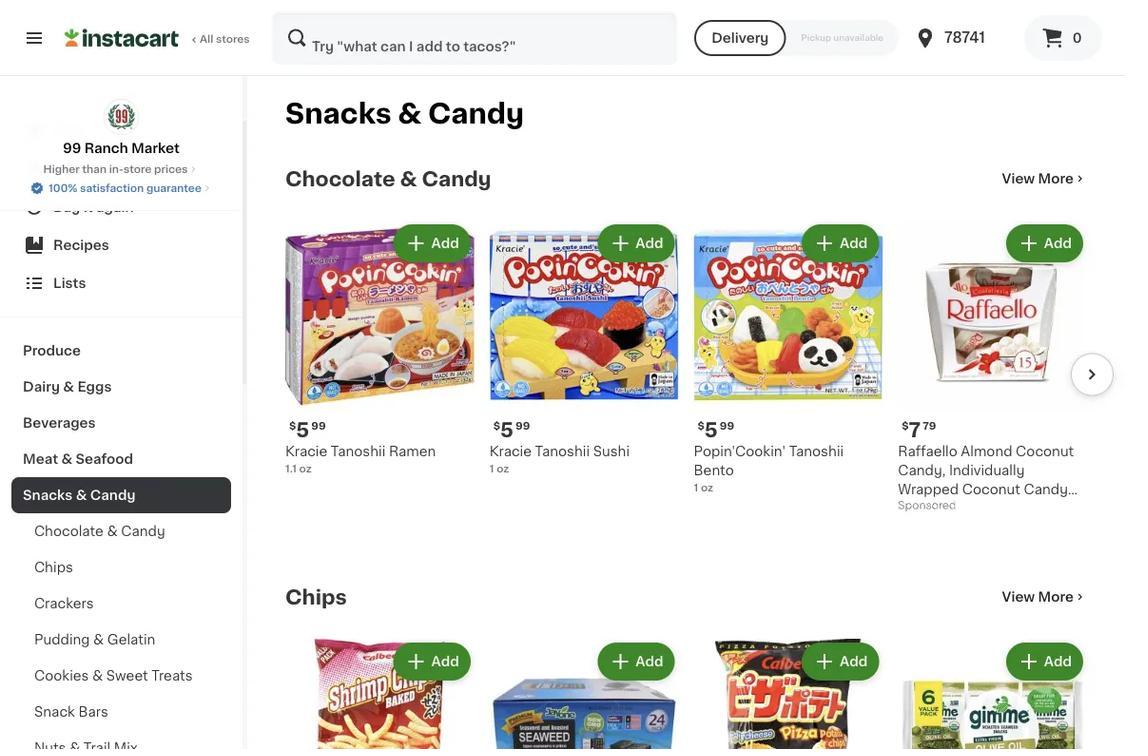 Task type: locate. For each thing, give the bounding box(es) containing it.
kracie inside kracie tanoshii ramen 1.1 oz
[[285, 445, 328, 458]]

shop link
[[11, 112, 231, 150]]

kracie inside kracie tanoshii sushi 1 oz
[[490, 445, 532, 458]]

3 $ 5 99 from the left
[[698, 420, 735, 440]]

chocolate
[[285, 169, 395, 189], [34, 525, 104, 539]]

2 horizontal spatial $ 5 99
[[698, 420, 735, 440]]

5 for kracie tanoshii ramen
[[296, 420, 310, 440]]

1 5 from the left
[[296, 420, 310, 440]]

view for chocolate & candy
[[1002, 172, 1035, 186]]

1 horizontal spatial 5
[[501, 420, 514, 440]]

0 horizontal spatial $ 5 99
[[289, 420, 326, 440]]

oz inside kracie tanoshii ramen 1.1 oz
[[299, 464, 312, 474]]

tanoshii for bento
[[789, 445, 844, 458]]

2 view more from the top
[[1002, 591, 1074, 604]]

3 5 from the left
[[705, 420, 718, 440]]

2 5 from the left
[[501, 420, 514, 440]]

2 horizontal spatial oz
[[701, 483, 714, 493]]

add
[[432, 237, 459, 250], [636, 237, 664, 250], [840, 237, 868, 250], [1044, 237, 1072, 250], [432, 656, 459, 669], [636, 656, 664, 669], [840, 656, 868, 669], [1044, 656, 1072, 669]]

1 horizontal spatial oz
[[497, 464, 509, 474]]

2 $ 5 99 from the left
[[494, 420, 530, 440]]

higher than in-store prices
[[43, 164, 188, 175]]

5 up 1.1
[[296, 420, 310, 440]]

crackers link
[[11, 586, 231, 622]]

deals link
[[11, 150, 231, 188]]

chocolate & candy
[[285, 169, 491, 189], [34, 525, 165, 539]]

2 view more link from the top
[[1002, 588, 1088, 607]]

1 vertical spatial view
[[1002, 591, 1035, 604]]

ramen
[[389, 445, 436, 458]]

2 kracie from the left
[[490, 445, 532, 458]]

&
[[398, 100, 422, 127], [400, 169, 417, 189], [63, 381, 74, 394], [61, 453, 72, 466], [76, 489, 87, 502], [107, 525, 118, 539], [93, 634, 104, 647], [92, 670, 103, 683]]

1 horizontal spatial chocolate & candy link
[[285, 167, 491, 190]]

add inside product group
[[1044, 237, 1072, 250]]

0 horizontal spatial 1
[[490, 464, 494, 474]]

$ for kracie tanoshii ramen
[[289, 421, 296, 431]]

view
[[1002, 172, 1035, 186], [1002, 591, 1035, 604]]

0 horizontal spatial chocolate
[[34, 525, 104, 539]]

0 horizontal spatial tanoshii
[[331, 445, 386, 458]]

beverages link
[[11, 405, 231, 441]]

tanoshii
[[331, 445, 386, 458], [535, 445, 590, 458], [789, 445, 844, 458]]

2 view from the top
[[1002, 591, 1035, 604]]

view more link
[[1002, 169, 1088, 188], [1002, 588, 1088, 607]]

1 view more from the top
[[1002, 172, 1074, 186]]

1 vertical spatial chips
[[285, 588, 347, 607]]

snacks & candy
[[285, 100, 524, 127], [23, 489, 136, 502]]

1 view more link from the top
[[1002, 169, 1088, 188]]

1 vertical spatial 1
[[694, 483, 699, 493]]

candy
[[428, 100, 524, 127], [422, 169, 491, 189], [1024, 483, 1068, 496], [90, 489, 136, 502], [121, 525, 165, 539]]

0 horizontal spatial 5
[[296, 420, 310, 440]]

1 inside kracie tanoshii sushi 1 oz
[[490, 464, 494, 474]]

99 down shop
[[63, 142, 81, 155]]

2 horizontal spatial tanoshii
[[789, 445, 844, 458]]

more for chips
[[1039, 591, 1074, 604]]

crackers
[[34, 598, 94, 611]]

1 horizontal spatial snacks
[[285, 100, 392, 127]]

0 horizontal spatial snacks & candy
[[23, 489, 136, 502]]

1 more from the top
[[1039, 172, 1074, 186]]

delivery
[[712, 31, 769, 45]]

$ 5 99 for kracie tanoshii sushi
[[494, 420, 530, 440]]

99 up popin'cookin'
[[720, 421, 735, 431]]

1 horizontal spatial 1
[[694, 483, 699, 493]]

coconut down individually
[[963, 483, 1021, 496]]

oz for kracie tanoshii ramen
[[299, 464, 312, 474]]

0 vertical spatial view more link
[[1002, 169, 1088, 188]]

snack bars
[[34, 706, 108, 719]]

1 inside popin'cookin' tanoshii bento 1 oz
[[694, 483, 699, 493]]

$ 5 99
[[289, 420, 326, 440], [494, 420, 530, 440], [698, 420, 735, 440]]

view more for chips
[[1002, 591, 1074, 604]]

1 horizontal spatial chips
[[285, 588, 347, 607]]

product group
[[285, 221, 475, 476], [490, 221, 679, 476], [694, 221, 883, 495], [898, 221, 1088, 516], [285, 639, 475, 750], [490, 639, 679, 750], [694, 639, 883, 750], [898, 639, 1088, 750]]

0 horizontal spatial chocolate & candy link
[[11, 514, 231, 550]]

1 horizontal spatial kracie
[[490, 445, 532, 458]]

None search field
[[272, 11, 678, 65]]

1 horizontal spatial chocolate
[[285, 169, 395, 189]]

1 vertical spatial chocolate & candy link
[[11, 514, 231, 550]]

view for chips
[[1002, 591, 1035, 604]]

oz inside popin'cookin' tanoshii bento 1 oz
[[701, 483, 714, 493]]

more
[[1039, 172, 1074, 186], [1039, 591, 1074, 604]]

dairy
[[23, 381, 60, 394]]

almond
[[961, 445, 1013, 458]]

view more link for chocolate & candy
[[1002, 169, 1088, 188]]

1 kracie from the left
[[285, 445, 328, 458]]

oz
[[299, 464, 312, 474], [497, 464, 509, 474], [701, 483, 714, 493]]

79
[[923, 421, 937, 431]]

99
[[63, 142, 81, 155], [311, 421, 326, 431], [516, 421, 530, 431], [720, 421, 735, 431]]

0 horizontal spatial oz
[[299, 464, 312, 474]]

meat
[[23, 453, 58, 466]]

0 vertical spatial view more
[[1002, 172, 1074, 186]]

pudding
[[34, 634, 90, 647]]

1 vertical spatial view more
[[1002, 591, 1074, 604]]

2 tanoshii from the left
[[535, 445, 590, 458]]

$ 5 99 up kracie tanoshii sushi 1 oz
[[494, 420, 530, 440]]

view more for chocolate & candy
[[1002, 172, 1074, 186]]

1 vertical spatial view more link
[[1002, 588, 1088, 607]]

dairy & eggs link
[[11, 369, 231, 405]]

99 ranch market link
[[63, 99, 180, 158]]

5 up popin'cookin'
[[705, 420, 718, 440]]

store
[[124, 164, 152, 175]]

bento
[[694, 464, 734, 477]]

produce
[[23, 344, 81, 358]]

ranch
[[84, 142, 128, 155]]

seafood
[[76, 453, 133, 466]]

snacks
[[285, 100, 392, 127], [23, 489, 73, 502]]

tanoshii left ramen
[[331, 445, 386, 458]]

cookies & sweet treats link
[[11, 658, 231, 695]]

item carousel region
[[259, 213, 1114, 556]]

1 horizontal spatial chips link
[[285, 586, 347, 609]]

1 horizontal spatial $ 5 99
[[494, 420, 530, 440]]

view more
[[1002, 172, 1074, 186], [1002, 591, 1074, 604]]

1 vertical spatial more
[[1039, 591, 1074, 604]]

1 horizontal spatial tanoshii
[[535, 445, 590, 458]]

beverages
[[23, 417, 96, 430]]

0 horizontal spatial kracie
[[285, 445, 328, 458]]

1 vertical spatial snacks
[[23, 489, 73, 502]]

candy,
[[898, 464, 946, 477]]

5 for popin'cookin' tanoshii bento
[[705, 420, 718, 440]]

tanoshii inside kracie tanoshii sushi 1 oz
[[535, 445, 590, 458]]

again
[[96, 201, 134, 214]]

individually
[[949, 464, 1025, 477]]

1 horizontal spatial chocolate & candy
[[285, 169, 491, 189]]

coconut right almond
[[1016, 445, 1074, 458]]

chips link
[[11, 550, 231, 586], [285, 586, 347, 609]]

buy it again
[[53, 201, 134, 214]]

all stores link
[[65, 11, 251, 65]]

$ 5 99 for popin'cookin' tanoshii bento
[[698, 420, 735, 440]]

3 $ from the left
[[698, 421, 705, 431]]

coconut
[[1016, 445, 1074, 458], [963, 483, 1021, 496]]

snacks & candy link
[[11, 478, 231, 514]]

0 vertical spatial chocolate & candy link
[[285, 167, 491, 190]]

1 for popin'cookin' tanoshii bento
[[694, 483, 699, 493]]

tanoshii inside kracie tanoshii ramen 1.1 oz
[[331, 445, 386, 458]]

$ for popin'cookin' tanoshii bento
[[698, 421, 705, 431]]

$ left 79
[[902, 421, 909, 431]]

tanoshii right popin'cookin'
[[789, 445, 844, 458]]

pudding & gelatin link
[[11, 622, 231, 658]]

kracie for kracie tanoshii sushi
[[490, 445, 532, 458]]

kracie
[[285, 445, 328, 458], [490, 445, 532, 458]]

$ 5 99 for kracie tanoshii ramen
[[289, 420, 326, 440]]

service type group
[[695, 20, 899, 56]]

1 vertical spatial chocolate & candy
[[34, 525, 165, 539]]

2 $ from the left
[[494, 421, 501, 431]]

1 horizontal spatial snacks & candy
[[285, 100, 524, 127]]

0 vertical spatial 1
[[490, 464, 494, 474]]

1 $ from the left
[[289, 421, 296, 431]]

candy inside "raffaello almond coconut candy, individually wrapped coconut candy gifts"
[[1024, 483, 1068, 496]]

buy
[[53, 201, 80, 214]]

chocolate & candy link
[[285, 167, 491, 190], [11, 514, 231, 550]]

2 more from the top
[[1039, 591, 1074, 604]]

0 horizontal spatial chips link
[[11, 550, 231, 586]]

1 tanoshii from the left
[[331, 445, 386, 458]]

0 horizontal spatial chocolate & candy
[[34, 525, 165, 539]]

$ for raffaello almond coconut candy, individually wrapped coconut candy gifts
[[902, 421, 909, 431]]

higher
[[43, 164, 80, 175]]

$ inside "$ 7 79"
[[902, 421, 909, 431]]

$ 5 99 up popin'cookin'
[[698, 420, 735, 440]]

tanoshii left 'sushi'
[[535, 445, 590, 458]]

oz inside kracie tanoshii sushi 1 oz
[[497, 464, 509, 474]]

0 vertical spatial view
[[1002, 172, 1035, 186]]

1 view from the top
[[1002, 172, 1035, 186]]

0 vertical spatial more
[[1039, 172, 1074, 186]]

meat & seafood
[[23, 453, 133, 466]]

99 ranch market
[[63, 142, 180, 155]]

0 horizontal spatial chips
[[34, 561, 73, 575]]

sweet
[[106, 670, 148, 683]]

$ up 1.1
[[289, 421, 296, 431]]

5
[[296, 420, 310, 440], [501, 420, 514, 440], [705, 420, 718, 440]]

product group containing 7
[[898, 221, 1088, 516]]

prices
[[154, 164, 188, 175]]

3 tanoshii from the left
[[789, 445, 844, 458]]

2 horizontal spatial 5
[[705, 420, 718, 440]]

5 up kracie tanoshii sushi 1 oz
[[501, 420, 514, 440]]

0 vertical spatial chocolate
[[285, 169, 395, 189]]

eggs
[[77, 381, 112, 394]]

sushi
[[593, 445, 630, 458]]

add button
[[395, 226, 469, 261], [600, 226, 673, 261], [804, 226, 877, 261], [1008, 226, 1082, 261], [395, 645, 469, 679], [600, 645, 673, 679], [804, 645, 877, 679], [1008, 645, 1082, 679]]

bars
[[78, 706, 108, 719]]

1 vertical spatial chocolate
[[34, 525, 104, 539]]

$ up popin'cookin'
[[698, 421, 705, 431]]

99 up kracie tanoshii sushi 1 oz
[[516, 421, 530, 431]]

$ up kracie tanoshii sushi 1 oz
[[494, 421, 501, 431]]

$
[[289, 421, 296, 431], [494, 421, 501, 431], [698, 421, 705, 431], [902, 421, 909, 431]]

99 ranch market logo image
[[103, 99, 139, 135]]

1 $ 5 99 from the left
[[289, 420, 326, 440]]

4 $ from the left
[[902, 421, 909, 431]]

1
[[490, 464, 494, 474], [694, 483, 699, 493]]

in-
[[109, 164, 124, 175]]

tanoshii inside popin'cookin' tanoshii bento 1 oz
[[789, 445, 844, 458]]

buy it again link
[[11, 188, 231, 226]]

99 up kracie tanoshii ramen 1.1 oz
[[311, 421, 326, 431]]

$ 5 99 up 1.1
[[289, 420, 326, 440]]

1 vertical spatial snacks & candy
[[23, 489, 136, 502]]



Task type: describe. For each thing, give the bounding box(es) containing it.
gifts
[[898, 502, 931, 515]]

5 for kracie tanoshii sushi
[[501, 420, 514, 440]]

higher than in-store prices link
[[43, 162, 199, 177]]

wrapped
[[898, 483, 959, 496]]

tanoshii for ramen
[[331, 445, 386, 458]]

kracie tanoshii ramen 1.1 oz
[[285, 445, 436, 474]]

99 for kracie tanoshii sushi
[[516, 421, 530, 431]]

0 vertical spatial snacks
[[285, 100, 392, 127]]

0 horizontal spatial snacks
[[23, 489, 73, 502]]

popin'cookin' tanoshii bento 1 oz
[[694, 445, 844, 493]]

lists link
[[11, 265, 231, 303]]

$ 7 79
[[902, 420, 937, 440]]

market
[[131, 142, 180, 155]]

satisfaction
[[80, 183, 144, 194]]

100% satisfaction guarantee button
[[30, 177, 213, 196]]

snack bars link
[[11, 695, 231, 731]]

99 for kracie tanoshii ramen
[[311, 421, 326, 431]]

7
[[909, 420, 921, 440]]

Search field
[[274, 13, 676, 63]]

meat & seafood link
[[11, 441, 231, 478]]

raffaello
[[898, 445, 958, 458]]

stores
[[216, 34, 250, 44]]

oz for popin'cookin' tanoshii bento
[[701, 483, 714, 493]]

snack
[[34, 706, 75, 719]]

it
[[84, 201, 93, 214]]

$ for kracie tanoshii sushi
[[494, 421, 501, 431]]

78741
[[945, 31, 986, 45]]

shop
[[53, 125, 89, 138]]

treats
[[152, 670, 193, 683]]

pudding & gelatin
[[34, 634, 155, 647]]

100% satisfaction guarantee
[[49, 183, 202, 194]]

deals
[[53, 163, 92, 176]]

1 vertical spatial coconut
[[963, 483, 1021, 496]]

tanoshii for sushi
[[535, 445, 590, 458]]

0
[[1073, 31, 1082, 45]]

dairy & eggs
[[23, 381, 112, 394]]

0 vertical spatial snacks & candy
[[285, 100, 524, 127]]

0 button
[[1025, 15, 1103, 61]]

recipes link
[[11, 226, 231, 265]]

1.1
[[285, 464, 297, 474]]

kracie tanoshii sushi 1 oz
[[490, 445, 630, 474]]

gelatin
[[107, 634, 155, 647]]

0 vertical spatial chips
[[34, 561, 73, 575]]

kracie for kracie tanoshii ramen
[[285, 445, 328, 458]]

0 vertical spatial chocolate & candy
[[285, 169, 491, 189]]

oz for kracie tanoshii sushi
[[497, 464, 509, 474]]

0 vertical spatial coconut
[[1016, 445, 1074, 458]]

100%
[[49, 183, 78, 194]]

99 for popin'cookin' tanoshii bento
[[720, 421, 735, 431]]

sponsored badge image
[[898, 501, 956, 512]]

delivery button
[[695, 20, 786, 56]]

1 for kracie tanoshii sushi
[[490, 464, 494, 474]]

view more link for chips
[[1002, 588, 1088, 607]]

cookies
[[34, 670, 89, 683]]

recipes
[[53, 239, 109, 252]]

78741 button
[[914, 11, 1029, 65]]

more for chocolate & candy
[[1039, 172, 1074, 186]]

than
[[82, 164, 107, 175]]

instacart logo image
[[65, 27, 179, 49]]

all stores
[[200, 34, 250, 44]]

cookies & sweet treats
[[34, 670, 193, 683]]

all
[[200, 34, 213, 44]]

popin'cookin'
[[694, 445, 786, 458]]

99 inside 99 ranch market link
[[63, 142, 81, 155]]

lists
[[53, 277, 86, 290]]

guarantee
[[146, 183, 202, 194]]

produce link
[[11, 333, 231, 369]]

raffaello almond coconut candy, individually wrapped coconut candy gifts
[[898, 445, 1074, 515]]



Task type: vqa. For each thing, say whether or not it's contained in the screenshot.
rightmost Bartell
no



